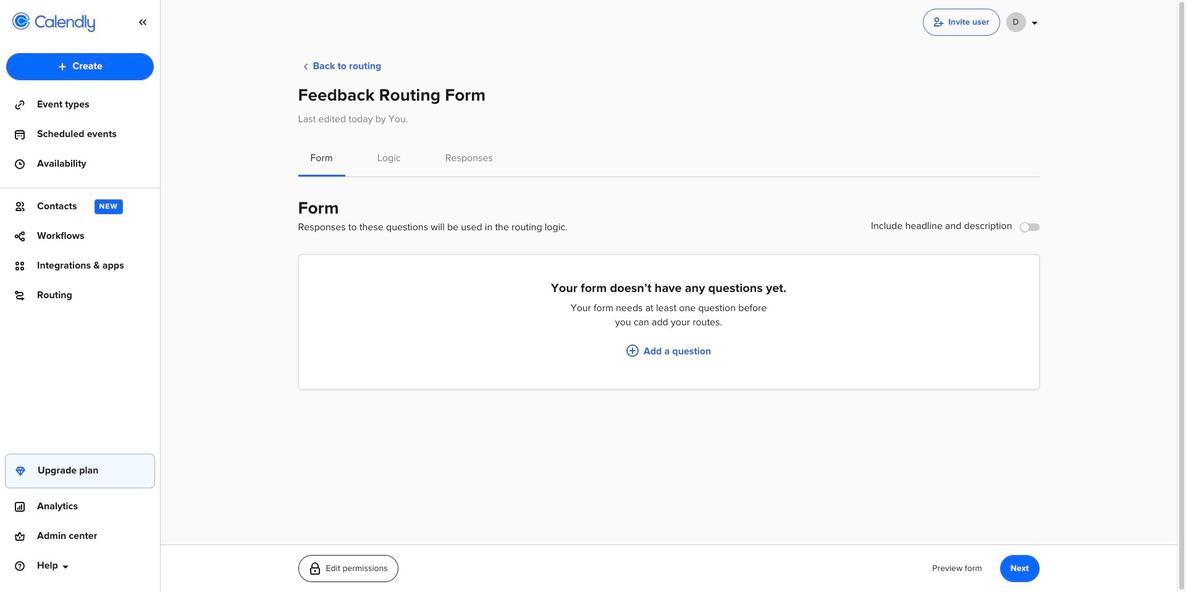 Task type: describe. For each thing, give the bounding box(es) containing it.
calendly image
[[35, 15, 95, 32]]

main navigation element
[[0, 0, 161, 593]]



